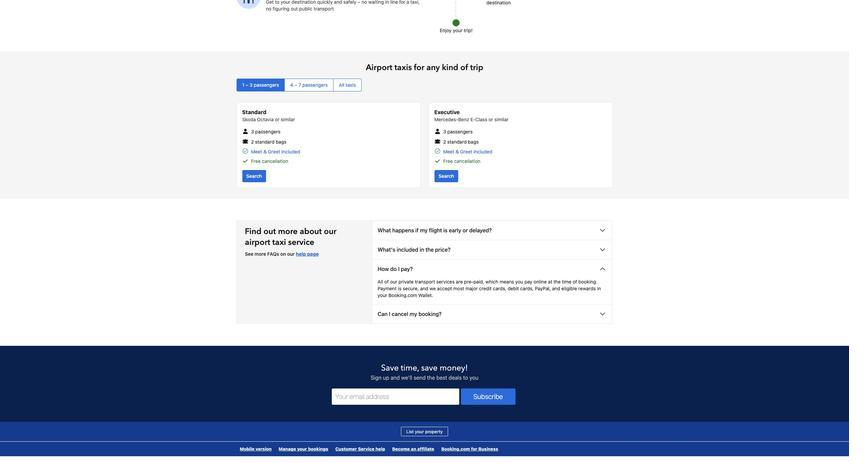 Task type: describe. For each thing, give the bounding box(es) containing it.
customer service help link
[[332, 442, 388, 457]]

up
[[383, 375, 389, 381]]

how do i pay? element
[[372, 279, 612, 304]]

cancellation for standard
[[262, 158, 288, 164]]

trip!
[[464, 28, 473, 33]]

trip
[[470, 62, 483, 73]]

waiting
[[368, 0, 384, 5]]

are
[[456, 279, 463, 285]]

passengers down the octavia
[[255, 129, 280, 135]]

passengers right 1
[[254, 82, 279, 88]]

all taxis
[[339, 82, 356, 88]]

flight
[[429, 227, 442, 234]]

about
[[300, 226, 322, 237]]

the inside 'dropdown button'
[[426, 247, 434, 253]]

similar inside the executive mercedes-benz e-class or similar
[[494, 117, 509, 123]]

subscribe
[[473, 393, 503, 401]]

booking.com inside all of our private transport services are pre-paid, which means you pay online at the time of booking. payment is secure, and we accept most major credit cards, debit cards, paypal, and eligible rewards in your booking.com wallet.
[[389, 293, 417, 298]]

list your property
[[406, 429, 443, 435]]

enjoy
[[440, 28, 452, 33]]

manage your bookings link
[[275, 442, 332, 457]]

1 vertical spatial more
[[255, 251, 266, 257]]

– for 1 – 3 passengers
[[246, 82, 248, 88]]

your inside all of our private transport services are pre-paid, which means you pay online at the time of booking. payment is secure, and we accept most major credit cards, debit cards, paypal, and eligible rewards in your booking.com wallet.
[[378, 293, 387, 298]]

4 – 7 passengers
[[290, 82, 328, 88]]

you inside save time, save money! sign up and we'll send the best deals to you
[[469, 375, 478, 381]]

transport inside the get to your destination quickly and safely – no waiting in line for a taxi, no figuring out public transport
[[314, 6, 334, 12]]

quickly
[[317, 0, 333, 5]]

become
[[392, 446, 410, 452]]

airport
[[245, 237, 270, 248]]

if
[[415, 227, 419, 234]]

can
[[378, 311, 388, 317]]

2 booking airport taxi image from the left
[[449, 0, 592, 30]]

is inside dropdown button
[[443, 227, 447, 234]]

help inside find out more about our airport taxi service see more faqs on our help page
[[296, 251, 306, 257]]

0 horizontal spatial our
[[287, 251, 295, 257]]

2 for executive
[[443, 139, 446, 145]]

Your email address email field
[[332, 389, 459, 405]]

save
[[381, 363, 399, 374]]

1 booking airport taxi image from the left
[[236, 0, 260, 9]]

3 for executive
[[443, 129, 446, 135]]

private
[[399, 279, 414, 285]]

accept
[[437, 286, 452, 292]]

– inside the get to your destination quickly and safely – no waiting in line for a taxi, no figuring out public transport
[[358, 0, 360, 5]]

taxi,
[[410, 0, 420, 5]]

class
[[475, 117, 487, 123]]

2 standard bags for executive
[[443, 139, 479, 145]]

public
[[299, 6, 312, 12]]

1 horizontal spatial more
[[278, 226, 298, 237]]

your for manage your bookings
[[297, 446, 307, 452]]

airport taxis for any kind of trip
[[366, 62, 483, 73]]

service
[[288, 237, 314, 248]]

can i cancel my booking?
[[378, 311, 442, 317]]

manage
[[279, 446, 296, 452]]

1 horizontal spatial for
[[414, 62, 424, 73]]

become an affiliate
[[392, 446, 434, 452]]

get
[[266, 0, 274, 5]]

1 – 3 passengers
[[242, 82, 279, 88]]

free for executive
[[443, 158, 453, 164]]

wallet.
[[418, 293, 433, 298]]

greet for standard
[[268, 149, 280, 155]]

what happens if my flight is early or delayed?
[[378, 227, 492, 234]]

2 standard bags for standard
[[251, 139, 286, 145]]

bags for executive
[[468, 139, 479, 145]]

executive
[[434, 109, 460, 115]]

eligible
[[562, 286, 577, 292]]

1 horizontal spatial our
[[324, 226, 337, 237]]

become an affiliate link
[[389, 442, 438, 457]]

customer service help
[[335, 446, 385, 452]]

the inside save time, save money! sign up and we'll send the best deals to you
[[427, 375, 435, 381]]

taxis for all
[[346, 82, 356, 88]]

skoda
[[242, 117, 256, 123]]

transport inside all of our private transport services are pre-paid, which means you pay online at the time of booking. payment is secure, and we accept most major credit cards, debit cards, paypal, and eligible rewards in your booking.com wallet.
[[415, 279, 435, 285]]

business
[[478, 446, 498, 452]]

on
[[280, 251, 286, 257]]

1
[[242, 82, 244, 88]]

7
[[299, 82, 301, 88]]

send
[[414, 375, 426, 381]]

do
[[390, 266, 397, 272]]

out inside the get to your destination quickly and safely – no waiting in line for a taxi, no figuring out public transport
[[291, 6, 298, 12]]

your inside the get to your destination quickly and safely – no waiting in line for a taxi, no figuring out public transport
[[281, 0, 290, 5]]

e-
[[470, 117, 475, 123]]

and inside the get to your destination quickly and safely – no waiting in line for a taxi, no figuring out public transport
[[334, 0, 342, 5]]

help inside navigation
[[376, 446, 385, 452]]

pay
[[524, 279, 532, 285]]

what's
[[378, 247, 395, 253]]

executive mercedes-benz e-class or similar
[[434, 109, 509, 123]]

see
[[245, 251, 253, 257]]

2 for standard
[[251, 139, 254, 145]]

safely
[[343, 0, 356, 5]]

manage your bookings
[[279, 446, 328, 452]]

a
[[407, 0, 409, 5]]

what's included in the price? button
[[372, 240, 612, 259]]

save time, save money! footer
[[0, 346, 849, 462]]

paypal,
[[535, 286, 551, 292]]

octavia
[[257, 117, 274, 123]]

time,
[[401, 363, 419, 374]]

in inside the what's included in the price? 'dropdown button'
[[420, 247, 424, 253]]

for inside navigation
[[471, 446, 477, 452]]

line
[[390, 0, 398, 5]]

to inside save time, save money! sign up and we'll send the best deals to you
[[463, 375, 468, 381]]

list your property link
[[401, 427, 448, 437]]

& for executive
[[456, 149, 459, 155]]

included inside 'dropdown button'
[[397, 247, 418, 253]]

standard
[[242, 109, 266, 115]]

passengers right 7
[[302, 82, 328, 88]]

or inside standard skoda octavia or similar
[[275, 117, 279, 123]]

customer
[[335, 446, 357, 452]]

0 horizontal spatial no
[[266, 6, 271, 12]]

save time, save money! sign up and we'll send the best deals to you
[[371, 363, 478, 381]]

3 for standard
[[251, 129, 254, 135]]

sort results by element
[[236, 79, 613, 92]]

standard for executive
[[447, 139, 467, 145]]

passengers down benz
[[447, 129, 473, 135]]

4
[[290, 82, 293, 88]]

search button for standard
[[242, 170, 266, 182]]

booking.com inside navigation
[[441, 446, 470, 452]]

list
[[406, 429, 414, 435]]

meet & greet included for standard
[[251, 149, 300, 155]]

free cancellation for executive
[[443, 158, 480, 164]]

sign
[[371, 375, 381, 381]]

booking?
[[419, 311, 442, 317]]

benz
[[458, 117, 469, 123]]

rewards
[[578, 286, 596, 292]]



Task type: vqa. For each thing, say whether or not it's contained in the screenshot.
the middle location
no



Task type: locate. For each thing, give the bounding box(es) containing it.
is left 'early' at the right of page
[[443, 227, 447, 234]]

get to your destination quickly and safely – no waiting in line for a taxi, no figuring out public transport
[[266, 0, 420, 12]]

0 horizontal spatial cards,
[[493, 286, 506, 292]]

0 horizontal spatial of
[[384, 279, 389, 285]]

bags for standard
[[276, 139, 286, 145]]

to right get
[[275, 0, 279, 5]]

0 horizontal spatial meet
[[251, 149, 262, 155]]

similar right class
[[494, 117, 509, 123]]

price?
[[435, 247, 451, 253]]

taxi
[[272, 237, 286, 248]]

subscribe button
[[461, 389, 516, 405]]

3 down mercedes-
[[443, 129, 446, 135]]

service
[[358, 446, 374, 452]]

help right service
[[376, 446, 385, 452]]

1 horizontal spatial my
[[420, 227, 428, 234]]

what's included in the price?
[[378, 247, 451, 253]]

taxis inside sort results by element
[[346, 82, 356, 88]]

3 passengers for standard
[[251, 129, 280, 135]]

2 free cancellation from the left
[[443, 158, 480, 164]]

1 horizontal spatial of
[[460, 62, 468, 73]]

1 horizontal spatial no
[[362, 0, 367, 5]]

2 2 from the left
[[443, 139, 446, 145]]

0 vertical spatial more
[[278, 226, 298, 237]]

destination
[[292, 0, 316, 5]]

enjoy your trip!
[[440, 28, 473, 33]]

2 vertical spatial our
[[390, 279, 397, 285]]

2 2 standard bags from the left
[[443, 139, 479, 145]]

search for standard
[[246, 173, 262, 179]]

2 vertical spatial for
[[471, 446, 477, 452]]

booking airport taxi image
[[236, 0, 260, 9], [449, 0, 592, 30]]

we'll
[[401, 375, 412, 381]]

my for flight
[[420, 227, 428, 234]]

1 similar from the left
[[281, 117, 295, 123]]

– for 4 – 7 passengers
[[295, 82, 297, 88]]

0 vertical spatial booking.com
[[389, 293, 417, 298]]

your up figuring
[[281, 0, 290, 5]]

all for all taxis
[[339, 82, 344, 88]]

0 vertical spatial i
[[398, 266, 400, 272]]

in inside the get to your destination quickly and safely – no waiting in line for a taxi, no figuring out public transport
[[385, 0, 389, 5]]

3 down skoda
[[251, 129, 254, 135]]

i right can
[[389, 311, 390, 317]]

best
[[436, 375, 447, 381]]

0 horizontal spatial more
[[255, 251, 266, 257]]

& down the octavia
[[263, 149, 267, 155]]

to right deals
[[463, 375, 468, 381]]

– right safely
[[358, 0, 360, 5]]

1 horizontal spatial free
[[443, 158, 453, 164]]

help down service
[[296, 251, 306, 257]]

2 standard bags
[[251, 139, 286, 145], [443, 139, 479, 145]]

2 search from the left
[[438, 173, 454, 179]]

your for enjoy your trip!
[[453, 28, 463, 33]]

cards, down the pay
[[520, 286, 534, 292]]

of left trip
[[460, 62, 468, 73]]

1 vertical spatial out
[[263, 226, 276, 237]]

3 passengers
[[251, 129, 280, 135], [443, 129, 473, 135]]

0 vertical spatial help
[[296, 251, 306, 257]]

meet for executive
[[443, 149, 454, 155]]

out right find
[[263, 226, 276, 237]]

happens
[[392, 227, 414, 234]]

1 horizontal spatial or
[[463, 227, 468, 234]]

1 horizontal spatial booking.com
[[441, 446, 470, 452]]

1 horizontal spatial transport
[[415, 279, 435, 285]]

you
[[515, 279, 523, 285], [469, 375, 478, 381]]

all of our private transport services are pre-paid, which means you pay online at the time of booking. payment is secure, and we accept most major credit cards, debit cards, paypal, and eligible rewards in your booking.com wallet.
[[378, 279, 601, 298]]

credit
[[479, 286, 492, 292]]

affiliate
[[417, 446, 434, 452]]

for left business
[[471, 446, 477, 452]]

standard skoda octavia or similar
[[242, 109, 295, 123]]

included
[[281, 149, 300, 155], [474, 149, 492, 155], [397, 247, 418, 253]]

is
[[443, 227, 447, 234], [398, 286, 401, 292]]

help
[[296, 251, 306, 257], [376, 446, 385, 452]]

save
[[421, 363, 438, 374]]

your inside navigation
[[297, 446, 307, 452]]

standard for standard
[[255, 139, 274, 145]]

0 horizontal spatial 2
[[251, 139, 254, 145]]

transport down quickly
[[314, 6, 334, 12]]

cards,
[[493, 286, 506, 292], [520, 286, 534, 292]]

1 horizontal spatial is
[[443, 227, 447, 234]]

search button for executive
[[434, 170, 458, 182]]

our right about at left
[[324, 226, 337, 237]]

our right on
[[287, 251, 295, 257]]

0 horizontal spatial bags
[[276, 139, 286, 145]]

1 horizontal spatial booking airport taxi image
[[449, 0, 592, 30]]

time
[[562, 279, 571, 285]]

0 vertical spatial to
[[275, 0, 279, 5]]

2 horizontal spatial for
[[471, 446, 477, 452]]

1 horizontal spatial –
[[295, 82, 297, 88]]

0 vertical spatial my
[[420, 227, 428, 234]]

2 vertical spatial in
[[597, 286, 601, 292]]

for inside the get to your destination quickly and safely – no waiting in line for a taxi, no figuring out public transport
[[399, 0, 405, 5]]

taxis
[[394, 62, 412, 73], [346, 82, 356, 88]]

0 horizontal spatial to
[[275, 0, 279, 5]]

more up on
[[278, 226, 298, 237]]

cancellation
[[262, 158, 288, 164], [454, 158, 480, 164]]

0 vertical spatial for
[[399, 0, 405, 5]]

meet for standard
[[251, 149, 262, 155]]

0 horizontal spatial 3 passengers
[[251, 129, 280, 135]]

2 down skoda
[[251, 139, 254, 145]]

1 horizontal spatial similar
[[494, 117, 509, 123]]

1 vertical spatial help
[[376, 446, 385, 452]]

1 vertical spatial all
[[378, 279, 383, 285]]

0 horizontal spatial free cancellation
[[251, 158, 288, 164]]

the right at
[[554, 279, 561, 285]]

mobile
[[240, 446, 254, 452]]

1 vertical spatial no
[[266, 6, 271, 12]]

1 3 passengers from the left
[[251, 129, 280, 135]]

2 bags from the left
[[468, 139, 479, 145]]

0 horizontal spatial meet & greet included
[[251, 149, 300, 155]]

similar inside standard skoda octavia or similar
[[281, 117, 295, 123]]

mercedes-
[[434, 117, 458, 123]]

0 horizontal spatial you
[[469, 375, 478, 381]]

early
[[449, 227, 461, 234]]

1 horizontal spatial you
[[515, 279, 523, 285]]

1 horizontal spatial 2 standard bags
[[443, 139, 479, 145]]

page
[[307, 251, 319, 257]]

version
[[256, 446, 272, 452]]

all for all of our private transport services are pre-paid, which means you pay online at the time of booking. payment is secure, and we accept most major credit cards, debit cards, paypal, and eligible rewards in your booking.com wallet.
[[378, 279, 383, 285]]

at
[[548, 279, 552, 285]]

0 horizontal spatial taxis
[[346, 82, 356, 88]]

0 horizontal spatial standard
[[255, 139, 274, 145]]

0 horizontal spatial i
[[389, 311, 390, 317]]

1 search button from the left
[[242, 170, 266, 182]]

0 vertical spatial taxis
[[394, 62, 412, 73]]

deals
[[449, 375, 462, 381]]

0 horizontal spatial &
[[263, 149, 267, 155]]

taxis for airport
[[394, 62, 412, 73]]

1 & from the left
[[263, 149, 267, 155]]

no down get
[[266, 6, 271, 12]]

1 horizontal spatial 2
[[443, 139, 446, 145]]

or inside dropdown button
[[463, 227, 468, 234]]

and down at
[[552, 286, 560, 292]]

out
[[291, 6, 298, 12], [263, 226, 276, 237]]

2 standard from the left
[[447, 139, 467, 145]]

2 similar from the left
[[494, 117, 509, 123]]

or right the octavia
[[275, 117, 279, 123]]

1 search from the left
[[246, 173, 262, 179]]

1 meet from the left
[[251, 149, 262, 155]]

our
[[324, 226, 337, 237], [287, 251, 295, 257], [390, 279, 397, 285]]

– left 7
[[295, 82, 297, 88]]

1 2 from the left
[[251, 139, 254, 145]]

and up wallet.
[[420, 286, 428, 292]]

included for executive
[[474, 149, 492, 155]]

&
[[263, 149, 267, 155], [456, 149, 459, 155]]

0 horizontal spatial help
[[296, 251, 306, 257]]

bags down e-
[[468, 139, 479, 145]]

your for list your property
[[415, 429, 424, 435]]

1 vertical spatial in
[[420, 247, 424, 253]]

you right deals
[[469, 375, 478, 381]]

your down payment at the left bottom of page
[[378, 293, 387, 298]]

booking.com down secure,
[[389, 293, 417, 298]]

my inside dropdown button
[[410, 311, 417, 317]]

in left the price?
[[420, 247, 424, 253]]

out down 'destination'
[[291, 6, 298, 12]]

0 horizontal spatial is
[[398, 286, 401, 292]]

booking.com down property
[[441, 446, 470, 452]]

for left a
[[399, 0, 405, 5]]

you up 'debit'
[[515, 279, 523, 285]]

2 free from the left
[[443, 158, 453, 164]]

how
[[378, 266, 389, 272]]

0 horizontal spatial out
[[263, 226, 276, 237]]

online
[[534, 279, 547, 285]]

0 vertical spatial in
[[385, 0, 389, 5]]

0 vertical spatial no
[[362, 0, 367, 5]]

bags down standard skoda octavia or similar
[[276, 139, 286, 145]]

in left line
[[385, 0, 389, 5]]

our up payment at the left bottom of page
[[390, 279, 397, 285]]

my right cancel
[[410, 311, 417, 317]]

my inside dropdown button
[[420, 227, 428, 234]]

1 standard from the left
[[255, 139, 274, 145]]

included for standard
[[281, 149, 300, 155]]

your left "trip!"
[[453, 28, 463, 33]]

and inside save time, save money! sign up and we'll send the best deals to you
[[391, 375, 400, 381]]

i
[[398, 266, 400, 272], [389, 311, 390, 317]]

our inside all of our private transport services are pre-paid, which means you pay online at the time of booking. payment is secure, and we accept most major credit cards, debit cards, paypal, and eligible rewards in your booking.com wallet.
[[390, 279, 397, 285]]

1 horizontal spatial all
[[378, 279, 383, 285]]

free cancellation for standard
[[251, 158, 288, 164]]

the down save
[[427, 375, 435, 381]]

mobile version link
[[236, 442, 275, 457]]

1 2 standard bags from the left
[[251, 139, 286, 145]]

is down private
[[398, 286, 401, 292]]

greet for executive
[[460, 149, 472, 155]]

2 cancellation from the left
[[454, 158, 480, 164]]

meet
[[251, 149, 262, 155], [443, 149, 454, 155]]

0 horizontal spatial booking airport taxi image
[[236, 0, 260, 9]]

out inside find out more about our airport taxi service see more faqs on our help page
[[263, 226, 276, 237]]

services
[[436, 279, 455, 285]]

payment
[[378, 286, 397, 292]]

delayed?
[[469, 227, 492, 234]]

transport
[[314, 6, 334, 12], [415, 279, 435, 285]]

0 horizontal spatial greet
[[268, 149, 280, 155]]

meet down skoda
[[251, 149, 262, 155]]

faqs
[[267, 251, 279, 257]]

2 3 passengers from the left
[[443, 129, 473, 135]]

1 cards, from the left
[[493, 286, 506, 292]]

greet down the octavia
[[268, 149, 280, 155]]

meet & greet included for executive
[[443, 149, 492, 155]]

1 horizontal spatial help
[[376, 446, 385, 452]]

free for standard
[[251, 158, 261, 164]]

1 horizontal spatial search button
[[434, 170, 458, 182]]

1 vertical spatial you
[[469, 375, 478, 381]]

find
[[245, 226, 261, 237]]

1 vertical spatial taxis
[[346, 82, 356, 88]]

all inside all of our private transport services are pre-paid, which means you pay online at the time of booking. payment is secure, and we accept most major credit cards, debit cards, paypal, and eligible rewards in your booking.com wallet.
[[378, 279, 383, 285]]

standard down benz
[[447, 139, 467, 145]]

we
[[430, 286, 436, 292]]

for
[[399, 0, 405, 5], [414, 62, 424, 73], [471, 446, 477, 452]]

1 greet from the left
[[268, 149, 280, 155]]

for left any
[[414, 62, 424, 73]]

1 horizontal spatial to
[[463, 375, 468, 381]]

to inside the get to your destination quickly and safely – no waiting in line for a taxi, no figuring out public transport
[[275, 0, 279, 5]]

property
[[425, 429, 443, 435]]

or right 'early' at the right of page
[[463, 227, 468, 234]]

& for standard
[[263, 149, 267, 155]]

1 vertical spatial to
[[463, 375, 468, 381]]

2 horizontal spatial in
[[597, 286, 601, 292]]

1 horizontal spatial search
[[438, 173, 454, 179]]

the left the price?
[[426, 247, 434, 253]]

1 horizontal spatial included
[[397, 247, 418, 253]]

1 horizontal spatial i
[[398, 266, 400, 272]]

meet & greet included down benz
[[443, 149, 492, 155]]

1 horizontal spatial free cancellation
[[443, 158, 480, 164]]

2 horizontal spatial our
[[390, 279, 397, 285]]

1 vertical spatial transport
[[415, 279, 435, 285]]

1 horizontal spatial cards,
[[520, 286, 534, 292]]

0 horizontal spatial my
[[410, 311, 417, 317]]

1 horizontal spatial meet & greet included
[[443, 149, 492, 155]]

the inside all of our private transport services are pre-paid, which means you pay online at the time of booking. payment is secure, and we accept most major credit cards, debit cards, paypal, and eligible rewards in your booking.com wallet.
[[554, 279, 561, 285]]

i right the do
[[398, 266, 400, 272]]

2 standard bags down the octavia
[[251, 139, 286, 145]]

of right "time"
[[573, 279, 577, 285]]

2 greet from the left
[[460, 149, 472, 155]]

1 vertical spatial my
[[410, 311, 417, 317]]

no
[[362, 0, 367, 5], [266, 6, 271, 12]]

2 search button from the left
[[434, 170, 458, 182]]

your right list
[[415, 429, 424, 435]]

2 meet & greet included from the left
[[443, 149, 492, 155]]

and right up
[[391, 375, 400, 381]]

standard down the octavia
[[255, 139, 274, 145]]

meet & greet included down the octavia
[[251, 149, 300, 155]]

0 vertical spatial our
[[324, 226, 337, 237]]

my for booking?
[[410, 311, 417, 317]]

similar right the octavia
[[281, 117, 295, 123]]

means
[[500, 279, 514, 285]]

0 vertical spatial is
[[443, 227, 447, 234]]

similar
[[281, 117, 295, 123], [494, 117, 509, 123]]

is inside all of our private transport services are pre-paid, which means you pay online at the time of booking. payment is secure, and we accept most major credit cards, debit cards, paypal, and eligible rewards in your booking.com wallet.
[[398, 286, 401, 292]]

1 vertical spatial i
[[389, 311, 390, 317]]

0 horizontal spatial in
[[385, 0, 389, 5]]

and left safely
[[334, 0, 342, 5]]

& down benz
[[456, 149, 459, 155]]

navigation containing mobile version
[[236, 442, 502, 457]]

2 cards, from the left
[[520, 286, 534, 292]]

booking.com for business
[[441, 446, 498, 452]]

how do i pay? button
[[372, 260, 612, 279]]

an
[[411, 446, 416, 452]]

secure,
[[403, 286, 419, 292]]

1 horizontal spatial 3 passengers
[[443, 129, 473, 135]]

2 down mercedes-
[[443, 139, 446, 145]]

0 horizontal spatial transport
[[314, 6, 334, 12]]

all inside sort results by element
[[339, 82, 344, 88]]

3 right 1
[[250, 82, 253, 88]]

which
[[485, 279, 498, 285]]

0 horizontal spatial search button
[[242, 170, 266, 182]]

in right rewards
[[597, 286, 601, 292]]

0 horizontal spatial or
[[275, 117, 279, 123]]

2 meet from the left
[[443, 149, 454, 155]]

1 meet & greet included from the left
[[251, 149, 300, 155]]

2 horizontal spatial –
[[358, 0, 360, 5]]

3 inside sort results by element
[[250, 82, 253, 88]]

you inside all of our private transport services are pre-paid, which means you pay online at the time of booking. payment is secure, and we accept most major credit cards, debit cards, paypal, and eligible rewards in your booking.com wallet.
[[515, 279, 523, 285]]

1 horizontal spatial standard
[[447, 139, 467, 145]]

kind
[[442, 62, 458, 73]]

0 horizontal spatial for
[[399, 0, 405, 5]]

all right 4 – 7 passengers
[[339, 82, 344, 88]]

1 horizontal spatial out
[[291, 6, 298, 12]]

cancellation for executive
[[454, 158, 480, 164]]

0 vertical spatial all
[[339, 82, 344, 88]]

figuring
[[273, 6, 289, 12]]

1 vertical spatial for
[[414, 62, 424, 73]]

1 cancellation from the left
[[262, 158, 288, 164]]

no left waiting
[[362, 0, 367, 5]]

your right manage
[[297, 446, 307, 452]]

passengers
[[254, 82, 279, 88], [302, 82, 328, 88], [255, 129, 280, 135], [447, 129, 473, 135]]

or inside the executive mercedes-benz e-class or similar
[[489, 117, 493, 123]]

my right if
[[420, 227, 428, 234]]

3 passengers down the octavia
[[251, 129, 280, 135]]

1 horizontal spatial meet
[[443, 149, 454, 155]]

search for executive
[[438, 173, 454, 179]]

2 horizontal spatial or
[[489, 117, 493, 123]]

0 vertical spatial out
[[291, 6, 298, 12]]

bookings
[[308, 446, 328, 452]]

all up payment at the left bottom of page
[[378, 279, 383, 285]]

1 free cancellation from the left
[[251, 158, 288, 164]]

2 standard bags down benz
[[443, 139, 479, 145]]

1 horizontal spatial &
[[456, 149, 459, 155]]

0 horizontal spatial cancellation
[[262, 158, 288, 164]]

1 vertical spatial booking.com
[[441, 446, 470, 452]]

– right 1
[[246, 82, 248, 88]]

the
[[426, 247, 434, 253], [554, 279, 561, 285], [427, 375, 435, 381]]

0 horizontal spatial similar
[[281, 117, 295, 123]]

standard
[[255, 139, 274, 145], [447, 139, 467, 145]]

1 free from the left
[[251, 158, 261, 164]]

pay?
[[401, 266, 413, 272]]

or right class
[[489, 117, 493, 123]]

1 bags from the left
[[276, 139, 286, 145]]

1 vertical spatial our
[[287, 251, 295, 257]]

0 horizontal spatial free
[[251, 158, 261, 164]]

booking.com
[[389, 293, 417, 298], [441, 446, 470, 452]]

2 horizontal spatial of
[[573, 279, 577, 285]]

paid,
[[473, 279, 484, 285]]

1 horizontal spatial cancellation
[[454, 158, 480, 164]]

3 passengers for executive
[[443, 129, 473, 135]]

navigation
[[236, 442, 502, 457], [239, 457, 610, 462]]

free
[[251, 158, 261, 164], [443, 158, 453, 164]]

of up payment at the left bottom of page
[[384, 279, 389, 285]]

can i cancel my booking? button
[[372, 305, 612, 324]]

more right the 'see'
[[255, 251, 266, 257]]

in inside all of our private transport services are pre-paid, which means you pay online at the time of booking. payment is secure, and we accept most major credit cards, debit cards, paypal, and eligible rewards in your booking.com wallet.
[[597, 286, 601, 292]]

transport up we
[[415, 279, 435, 285]]

0 horizontal spatial 2 standard bags
[[251, 139, 286, 145]]

major
[[465, 286, 478, 292]]

2 & from the left
[[456, 149, 459, 155]]

greet down benz
[[460, 149, 472, 155]]

cards, down means
[[493, 286, 506, 292]]

3 passengers down benz
[[443, 129, 473, 135]]

meet down mercedes-
[[443, 149, 454, 155]]



